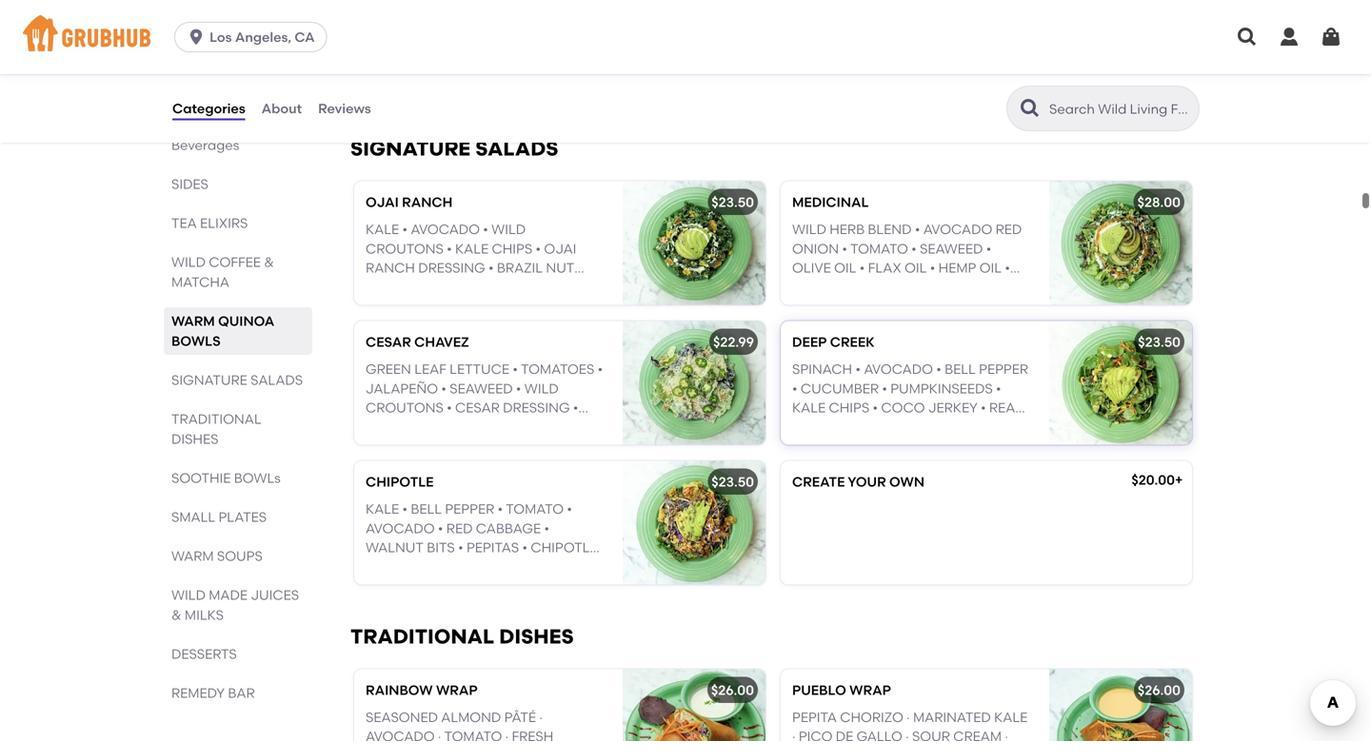 Task type: describe. For each thing, give the bounding box(es) containing it.
1 horizontal spatial traditional dishes
[[351, 625, 574, 650]]

los angeles, ca button
[[174, 22, 335, 52]]

cesar inside green leaf lettuce • tomatoes • jalapeño • seaweed • wild croutons • cesar dressing • brazil nut crumble
[[455, 400, 500, 416]]

medicinal
[[792, 194, 869, 211]]

avocado inside quinao · arugula · avocado · almond tuna · jalapeno cream brocoli · hemp seeds · candied pecans · hemp oil · kale chips
[[934, 13, 1003, 29]]

dressing inside 'kale • avocado • wild croutons • kale chips • ojai ranch dressing • brazil nut crumble'
[[418, 260, 485, 276]]

cucumber
[[801, 381, 879, 397]]

& inside wild coffee & matcha
[[264, 254, 274, 271]]

seaweed inside wild herb blend • avocado red onion • tomato • seaweed • olive oil • flax oil • hemp oil • wild croutons • micro green
[[920, 241, 983, 257]]

wild inside 'kale • avocado • wild croutons • kale chips • ojai ranch dressing • brazil nut crumble'
[[492, 221, 526, 238]]

pâté
[[504, 710, 536, 726]]

los angeles, ca
[[210, 29, 315, 45]]

& inside wild made juices & milks
[[171, 608, 181, 624]]

rainbow
[[366, 683, 433, 699]]

coffee
[[209, 254, 261, 271]]

$23.50 for kale • bell pepper • tomato • avocado • red cabbage • walnut bits • pepitas • chipotle dressing
[[712, 474, 754, 491]]

avocado inside wild herb blend • avocado red onion • tomato • seaweed • olive oil • flax oil • hemp oil • wild croutons • micro green
[[924, 221, 993, 238]]

0 horizontal spatial cesar
[[366, 334, 411, 351]]

juices
[[251, 588, 299, 604]]

brazil inside 'kale • avocado • wild croutons • kale chips • ojai ranch dressing • brazil nut crumble'
[[497, 260, 543, 276]]

desserts
[[171, 647, 237, 663]]

bowls
[[234, 471, 281, 487]]

brocoli
[[792, 52, 854, 68]]

0 vertical spatial salads
[[476, 137, 559, 161]]

· down seeds
[[923, 71, 926, 87]]

hemp inside wild herb blend • avocado red onion • tomato • seaweed • olive oil • flax oil • hemp oil • wild croutons • micro green
[[939, 260, 977, 276]]

italian
[[792, 419, 843, 436]]

herb
[[830, 221, 865, 238]]

pecans
[[792, 71, 847, 87]]

soups
[[217, 549, 263, 565]]

green leaf lettuce • tomatoes • jalapeño • seaweed • wild croutons • cesar dressing • brazil nut crumble
[[366, 361, 603, 436]]

quinoa
[[218, 313, 275, 330]]

matcha
[[171, 274, 229, 291]]

almond inside quinao · arugula · avocado · almond tuna · jalapeno cream brocoli · hemp seeds · candied pecans · hemp oil · kale chips
[[792, 32, 852, 48]]

red inside the kale • bell pepper • tomato • avocado • red cabbage • walnut bits • pepitas • chipotle dressing
[[447, 521, 473, 537]]

pepitas
[[467, 540, 519, 556]]

avocado inside the kale • bell pepper • tomato • avocado • red cabbage • walnut bits • pepitas • chipotle dressing
[[366, 521, 435, 537]]

dressing inside green leaf lettuce • tomatoes • jalapeño • seaweed • wild croutons • cesar dressing • brazil nut crumble
[[503, 400, 570, 416]]

wild made juices & milks
[[171, 588, 299, 624]]

creek
[[830, 334, 875, 351]]

tomato inside the kale • bell pepper • tomato • avocado • red cabbage • walnut bits • pepitas • chipotle dressing
[[506, 501, 564, 518]]

onion
[[792, 241, 839, 257]]

bar
[[228, 686, 255, 702]]

soothie
[[171, 471, 231, 487]]

sour
[[912, 729, 950, 742]]

leaf
[[415, 361, 447, 378]]

deep creek
[[792, 334, 875, 351]]

wild coffee & matcha
[[171, 254, 274, 291]]

wrap for rainbow wrap
[[436, 683, 478, 699]]

$26.00 for pepita chorizo · marinated kale · pico de gallo · sour cream 
[[1138, 683, 1181, 699]]

chips inside quinao · arugula · avocado · almond tuna · jalapeno cream brocoli · hemp seeds · candied pecans · hemp oil · kale chips
[[966, 71, 1007, 87]]

tea elixirs
[[171, 215, 248, 231]]

los
[[210, 29, 232, 45]]

0 vertical spatial ranch
[[402, 194, 453, 211]]

crumble inside green leaf lettuce • tomatoes • jalapeño • seaweed • wild croutons • cesar dressing • brazil nut crumble
[[446, 419, 511, 436]]

· down jalapeno
[[949, 52, 952, 68]]

ca
[[295, 29, 315, 45]]

kale inside quinao · arugula · avocado · almond tuna · jalapeno cream brocoli · hemp seeds · candied pecans · hemp oil · kale chips
[[930, 71, 963, 87]]

your
[[848, 474, 886, 491]]

quinao
[[792, 13, 848, 29]]

green inside wild herb blend • avocado red onion • tomato • seaweed • olive oil • flax oil • hemp oil • wild croutons • micro green
[[968, 279, 1014, 296]]

pepita chorizo · marinated kale · pico de gallo · sour cream 
[[792, 710, 1028, 742]]

deep
[[792, 334, 827, 351]]

big sur image
[[1050, 0, 1193, 97]]

made
[[209, 588, 248, 604]]

+
[[1175, 473, 1183, 489]]

tomato inside wild herb blend • avocado red onion • tomato • seaweed • olive oil • flax oil • hemp oil • wild croutons • micro green
[[851, 241, 909, 257]]

kale inside spinach • avocado • bell pepper • cucumber • pumpkinseeds • kale chips • coco jerkey • real italian dressing
[[792, 400, 826, 416]]

· down pâté
[[505, 729, 509, 742]]

1 vertical spatial signature
[[171, 372, 247, 389]]

avocado inside spinach • avocado • bell pepper • cucumber • pumpkinseeds • kale chips • coco jerkey • real italian dressing
[[864, 361, 933, 378]]

pueblo wrap image
[[1050, 670, 1193, 742]]

beverages
[[171, 137, 239, 153]]

sides
[[171, 176, 208, 192]]

warm quinoa bowls
[[171, 313, 275, 350]]

bell inside the kale • bell pepper • tomato • avocado • red cabbage • walnut bits • pepitas • chipotle dressing
[[411, 501, 442, 518]]

kale inside pepita chorizo · marinated kale · pico de gallo · sour cream
[[995, 710, 1028, 726]]

jerkey
[[929, 400, 978, 416]]

flax
[[868, 260, 902, 276]]

$20.00
[[1132, 473, 1175, 489]]

avocado inside seasoned almond pâté · avocado · tomato · fres
[[366, 729, 435, 742]]

dressing inside the kale • bell pepper • tomato • avocado • red cabbage • walnut bits • pepitas • chipotle dressing
[[366, 559, 433, 576]]

nut inside green leaf lettuce • tomatoes • jalapeño • seaweed • wild croutons • cesar dressing • brazil nut crumble
[[415, 419, 443, 436]]

wild herb blend • avocado red onion • tomato • seaweed • olive oil • flax oil • hemp oil • wild croutons • micro green
[[792, 221, 1022, 296]]

croutons inside green leaf lettuce • tomatoes • jalapeño • seaweed • wild croutons • cesar dressing • brazil nut crumble
[[366, 400, 444, 416]]

about
[[262, 100, 302, 117]]

· up jalapeno
[[928, 13, 931, 29]]

medicinal image
[[1050, 182, 1193, 305]]

cabbage
[[476, 521, 541, 537]]

micro
[[919, 279, 965, 296]]

milks
[[185, 608, 224, 624]]

elixirs
[[200, 215, 248, 231]]

reviews button
[[317, 74, 372, 143]]

· down arugula
[[897, 32, 900, 48]]

pepper inside the kale • bell pepper • tomato • avocado • red cabbage • walnut bits • pepitas • chipotle dressing
[[445, 501, 495, 518]]

0 vertical spatial signature salads
[[351, 137, 559, 161]]

create
[[792, 474, 845, 491]]

chorizo
[[840, 710, 904, 726]]

categories
[[172, 100, 245, 117]]

lettuce
[[450, 361, 510, 378]]

deep creek image
[[1050, 322, 1193, 445]]

angeles,
[[235, 29, 291, 45]]

small plates
[[171, 510, 267, 526]]

pumpkinseeds
[[891, 381, 993, 397]]

pueblo wrap
[[792, 683, 891, 699]]

0 vertical spatial signature
[[351, 137, 471, 161]]

red inside wild herb blend • avocado red onion • tomato • seaweed • olive oil • flax oil • hemp oil • wild croutons • micro green
[[996, 221, 1022, 238]]

create your own
[[792, 474, 925, 491]]

avocado inside 'kale • avocado • wild croutons • kale chips • ojai ranch dressing • brazil nut crumble'
[[411, 221, 480, 238]]

spinach • avocado • bell pepper • cucumber • pumpkinseeds • kale chips • coco jerkey • real italian dressing
[[792, 361, 1029, 436]]

blend
[[868, 221, 912, 238]]

bell inside spinach • avocado • bell pepper • cucumber • pumpkinseeds • kale chips • coco jerkey • real italian dressing
[[945, 361, 976, 378]]

wild inside wild made juices & milks
[[171, 588, 206, 604]]

warm for warm soups
[[171, 549, 214, 565]]

tomato inside seasoned almond pâté · avocado · tomato · fres
[[444, 729, 502, 742]]

wild inside wild coffee & matcha
[[171, 254, 206, 271]]

cream inside quinao · arugula · avocado · almond tuna · jalapeno cream brocoli · hemp seeds · candied pecans · hemp oil · kale chips
[[979, 32, 1027, 48]]

candied
[[956, 52, 1017, 68]]

· up candied
[[1007, 13, 1010, 29]]

crystal bowl image
[[623, 0, 766, 97]]



Task type: vqa. For each thing, say whether or not it's contained in the screenshot.
the bottommost &
yes



Task type: locate. For each thing, give the bounding box(es) containing it.
0 vertical spatial bell
[[945, 361, 976, 378]]

0 horizontal spatial signature salads
[[171, 372, 303, 389]]

nut inside 'kale • avocado • wild croutons • kale chips • ojai ranch dressing • brazil nut crumble'
[[546, 260, 575, 276]]

brazil inside green leaf lettuce • tomatoes • jalapeño • seaweed • wild croutons • cesar dressing • brazil nut crumble
[[366, 419, 412, 436]]

0 vertical spatial nut
[[546, 260, 575, 276]]

own
[[890, 474, 925, 491]]

seaweed up micro
[[920, 241, 983, 257]]

croutons inside wild herb blend • avocado red onion • tomato • seaweed • olive oil • flax oil • hemp oil • wild croutons • micro green
[[830, 279, 908, 296]]

0 horizontal spatial tomato
[[444, 729, 502, 742]]

jalapeno
[[903, 32, 976, 48]]

jalapeño
[[366, 381, 438, 397]]

· down tuna
[[857, 52, 860, 68]]

$23.50 for kale • avocado • wild croutons • kale chips • ojai ranch dressing • brazil nut crumble
[[712, 194, 754, 211]]

1 vertical spatial hemp
[[857, 71, 894, 87]]

traditional dishes up rainbow wrap
[[351, 625, 574, 650]]

gallo
[[857, 729, 903, 742]]

0 horizontal spatial red
[[447, 521, 473, 537]]

seaweed
[[920, 241, 983, 257], [450, 381, 513, 397]]

quinao · arugula · avocado · almond tuna · jalapeno cream brocoli · hemp seeds · candied pecans · hemp oil · kale chips button
[[781, 0, 1193, 97]]

warm up bowls
[[171, 313, 215, 330]]

0 horizontal spatial green
[[366, 361, 411, 378]]

wrap up chorizo
[[850, 683, 891, 699]]

red
[[996, 221, 1022, 238], [447, 521, 473, 537]]

chips inside spinach • avocado • bell pepper • cucumber • pumpkinseeds • kale chips • coco jerkey • real italian dressing
[[829, 400, 870, 416]]

0 vertical spatial ojai
[[366, 194, 399, 211]]

crumble up cesar chavez
[[366, 279, 431, 296]]

1 vertical spatial red
[[447, 521, 473, 537]]

tuna
[[855, 32, 894, 48]]

2 wrap from the left
[[850, 683, 891, 699]]

plates
[[219, 510, 267, 526]]

almond
[[792, 32, 852, 48], [441, 710, 501, 726]]

0 vertical spatial seaweed
[[920, 241, 983, 257]]

crumble inside 'kale • avocado • wild croutons • kale chips • ojai ranch dressing • brazil nut crumble'
[[366, 279, 431, 296]]

ranch
[[402, 194, 453, 211], [366, 260, 415, 276]]

olive
[[792, 260, 831, 276]]

traditional dishes up soothie bowls
[[171, 411, 262, 448]]

0 horizontal spatial salads
[[251, 372, 303, 389]]

1 horizontal spatial &
[[264, 254, 274, 271]]

1 vertical spatial crumble
[[446, 419, 511, 436]]

cesar
[[366, 334, 411, 351], [455, 400, 500, 416]]

avocado up micro
[[924, 221, 993, 238]]

green right micro
[[968, 279, 1014, 296]]

avocado up jalapeno
[[934, 13, 1003, 29]]

dressing down coco
[[847, 419, 914, 436]]

1 horizontal spatial brazil
[[497, 260, 543, 276]]

tea
[[171, 215, 197, 231]]

warm soups
[[171, 549, 263, 565]]

ojai inside 'kale • avocado • wild croutons • kale chips • ojai ranch dressing • brazil nut crumble'
[[544, 241, 577, 257]]

2 vertical spatial tomato
[[444, 729, 502, 742]]

dressing down walnut
[[366, 559, 433, 576]]

dressing down tomatoes at the left of the page
[[503, 400, 570, 416]]

0 horizontal spatial &
[[171, 608, 181, 624]]

croutons down flax
[[830, 279, 908, 296]]

pepper
[[979, 361, 1029, 378], [445, 501, 495, 518]]

quinao · arugula · avocado · almond tuna · jalapeno cream brocoli · hemp seeds · candied pecans · hemp oil · kale chips
[[792, 13, 1027, 87]]

1 vertical spatial traditional dishes
[[351, 625, 574, 650]]

0 vertical spatial almond
[[792, 32, 852, 48]]

$20.00 +
[[1132, 473, 1183, 489]]

0 vertical spatial traditional
[[171, 411, 262, 428]]

spinach
[[792, 361, 853, 378]]

0 horizontal spatial chips
[[492, 241, 533, 257]]

nut
[[546, 260, 575, 276], [415, 419, 443, 436]]

oil inside quinao · arugula · avocado · almond tuna · jalapeno cream brocoli · hemp seeds · candied pecans · hemp oil · kale chips
[[898, 71, 920, 87]]

cesar chavez
[[366, 334, 469, 351]]

warm for warm quinoa bowls
[[171, 313, 215, 330]]

0 horizontal spatial seaweed
[[450, 381, 513, 397]]

1 vertical spatial chips
[[492, 241, 533, 257]]

1 horizontal spatial salads
[[476, 137, 559, 161]]

0 vertical spatial dishes
[[171, 431, 219, 448]]

0 vertical spatial hemp
[[864, 52, 901, 68]]

bell
[[945, 361, 976, 378], [411, 501, 442, 518]]

traditional up soothie bowls
[[171, 411, 262, 428]]

signature salads down warm quinoa bowls
[[171, 372, 303, 389]]

pepper up real
[[979, 361, 1029, 378]]

kale • bell pepper • tomato • avocado • red cabbage • walnut bits • pepitas • chipotle dressing
[[366, 501, 598, 576]]

· right chorizo
[[907, 710, 910, 726]]

brazil
[[497, 260, 543, 276], [366, 419, 412, 436]]

1 horizontal spatial chipotle
[[531, 540, 598, 556]]

0 horizontal spatial chipotle
[[366, 474, 434, 491]]

tomato down rainbow wrap
[[444, 729, 502, 742]]

dishes up pâté
[[499, 625, 574, 650]]

chipotle down cabbage
[[531, 540, 598, 556]]

0 vertical spatial $23.50
[[712, 194, 754, 211]]

1 vertical spatial brazil
[[366, 419, 412, 436]]

seaweed down 'lettuce'
[[450, 381, 513, 397]]

kale inside the kale • bell pepper • tomato • avocado • red cabbage • walnut bits • pepitas • chipotle dressing
[[366, 501, 399, 518]]

chipotle up walnut
[[366, 474, 434, 491]]

0 horizontal spatial traditional dishes
[[171, 411, 262, 448]]

0 vertical spatial crumble
[[366, 279, 431, 296]]

0 horizontal spatial ojai
[[366, 194, 399, 211]]

rainbow wrap
[[366, 683, 478, 699]]

0 vertical spatial tomato
[[851, 241, 909, 257]]

tomato
[[851, 241, 909, 257], [506, 501, 564, 518], [444, 729, 502, 742]]

green up jalapeño
[[366, 361, 411, 378]]

seaweed inside green leaf lettuce • tomatoes • jalapeño • seaweed • wild croutons • cesar dressing • brazil nut crumble
[[450, 381, 513, 397]]

1 horizontal spatial chips
[[829, 400, 870, 416]]

· right pâté
[[539, 710, 543, 726]]

ranch down ojai ranch
[[366, 260, 415, 276]]

1 vertical spatial chipotle
[[531, 540, 598, 556]]

signature down bowls
[[171, 372, 247, 389]]

kale • avocado • wild croutons • kale chips • ojai ranch dressing • brazil nut crumble
[[366, 221, 577, 296]]

dishes inside traditional dishes
[[171, 431, 219, 448]]

$23.50 for spinach • avocado • bell pepper • cucumber • pumpkinseeds • kale chips • coco jerkey • real italian dressing
[[1138, 334, 1181, 351]]

1 vertical spatial ranch
[[366, 260, 415, 276]]

1 warm from the top
[[171, 313, 215, 330]]

green inside green leaf lettuce • tomatoes • jalapeño • seaweed • wild croutons • cesar dressing • brazil nut crumble
[[366, 361, 411, 378]]

almond up brocoli
[[792, 32, 852, 48]]

0 horizontal spatial dishes
[[171, 431, 219, 448]]

ranch up 'kale • avocado • wild croutons • kale chips • ojai ranch dressing • brazil nut crumble'
[[402, 194, 453, 211]]

small
[[171, 510, 215, 526]]

bell up bits
[[411, 501, 442, 518]]

warm
[[171, 313, 215, 330], [171, 549, 214, 565]]

chipotle inside the kale • bell pepper • tomato • avocado • red cabbage • walnut bits • pepitas • chipotle dressing
[[531, 540, 598, 556]]

0 vertical spatial cesar
[[366, 334, 411, 351]]

1 vertical spatial tomato
[[506, 501, 564, 518]]

signature salads
[[351, 137, 559, 161], [171, 372, 303, 389]]

1 horizontal spatial dishes
[[499, 625, 574, 650]]

0 horizontal spatial brazil
[[366, 419, 412, 436]]

2 vertical spatial $23.50
[[712, 474, 754, 491]]

cream inside pepita chorizo · marinated kale · pico de gallo · sour cream
[[954, 729, 1002, 742]]

cream down marinated
[[954, 729, 1002, 742]]

remedy bar
[[171, 686, 255, 702]]

1 vertical spatial &
[[171, 608, 181, 624]]

warm inside warm quinoa bowls
[[171, 313, 215, 330]]

reviews
[[318, 100, 371, 117]]

dishes
[[171, 431, 219, 448], [499, 625, 574, 650]]

about button
[[261, 74, 303, 143]]

1 horizontal spatial svg image
[[1236, 26, 1259, 49]]

pueblo
[[792, 683, 847, 699]]

hemp
[[864, 52, 901, 68], [857, 71, 894, 87], [939, 260, 977, 276]]

0 horizontal spatial traditional
[[171, 411, 262, 428]]

1 vertical spatial bell
[[411, 501, 442, 518]]

1 vertical spatial almond
[[441, 710, 501, 726]]

0 vertical spatial green
[[968, 279, 1014, 296]]

$23.50
[[712, 194, 754, 211], [1138, 334, 1181, 351], [712, 474, 754, 491]]

1 horizontal spatial wrap
[[850, 683, 891, 699]]

avocado up walnut
[[366, 521, 435, 537]]

croutons down jalapeño
[[366, 400, 444, 416]]

rainbow wrap image
[[623, 670, 766, 742]]

cesar down 'lettuce'
[[455, 400, 500, 416]]

cream
[[979, 32, 1027, 48], [954, 729, 1002, 742]]

walnut
[[366, 540, 424, 556]]

ojai ranch image
[[623, 182, 766, 305]]

1 horizontal spatial green
[[968, 279, 1014, 296]]

soothie bowls
[[171, 471, 281, 487]]

2 horizontal spatial chips
[[966, 71, 1007, 87]]

1 vertical spatial cesar
[[455, 400, 500, 416]]

warm down small
[[171, 549, 214, 565]]

bowls
[[171, 333, 221, 350]]

1 wrap from the left
[[436, 683, 478, 699]]

chipotle image
[[623, 462, 766, 585]]

tomato up flax
[[851, 241, 909, 257]]

1 vertical spatial warm
[[171, 549, 214, 565]]

oil
[[898, 71, 920, 87], [834, 260, 857, 276], [905, 260, 927, 276], [980, 260, 1002, 276]]

0 vertical spatial chipotle
[[366, 474, 434, 491]]

· right "pecans"
[[850, 71, 853, 87]]

1 vertical spatial dishes
[[499, 625, 574, 650]]

wrap for pueblo wrap
[[850, 683, 891, 699]]

signature up ojai ranch
[[351, 137, 471, 161]]

1 horizontal spatial red
[[996, 221, 1022, 238]]

· left pico
[[792, 729, 796, 742]]

almond inside seasoned almond pâté · avocado · tomato · fres
[[441, 710, 501, 726]]

0 vertical spatial chips
[[966, 71, 1007, 87]]

0 horizontal spatial signature
[[171, 372, 247, 389]]

crumble down 'lettuce'
[[446, 419, 511, 436]]

· right quinao
[[851, 13, 855, 29]]

svg image
[[1278, 26, 1301, 49], [1320, 26, 1343, 49], [730, 61, 752, 84], [1156, 61, 1179, 84]]

1 vertical spatial green
[[366, 361, 411, 378]]

de
[[836, 729, 854, 742]]

1 horizontal spatial crumble
[[446, 419, 511, 436]]

& left milks
[[171, 608, 181, 624]]

0 vertical spatial red
[[996, 221, 1022, 238]]

0 horizontal spatial $26.00
[[711, 683, 754, 699]]

categories button
[[171, 74, 246, 143]]

croutons inside 'kale • avocado • wild croutons • kale chips • ojai ranch dressing • brazil nut crumble'
[[366, 241, 444, 257]]

bits
[[427, 540, 455, 556]]

seeds
[[905, 52, 946, 68]]

1 vertical spatial seaweed
[[450, 381, 513, 397]]

almond left pâté
[[441, 710, 501, 726]]

svg image
[[1236, 26, 1259, 49], [187, 28, 206, 47]]

0 vertical spatial cream
[[979, 32, 1027, 48]]

cesar chavez image
[[623, 322, 766, 445]]

traditional up rainbow wrap
[[351, 625, 495, 650]]

coco
[[881, 400, 925, 416]]

0 vertical spatial warm
[[171, 313, 215, 330]]

0 vertical spatial traditional dishes
[[171, 411, 262, 448]]

avocado up coco
[[864, 361, 933, 378]]

0 vertical spatial &
[[264, 254, 274, 271]]

1 horizontal spatial $26.00
[[1138, 683, 1181, 699]]

0 horizontal spatial crumble
[[366, 279, 431, 296]]

search icon image
[[1019, 97, 1042, 120]]

1 vertical spatial traditional
[[351, 625, 495, 650]]

· left the 'sour'
[[906, 729, 909, 742]]

$26.00 for seasoned almond pâté · avocado · tomato · fres
[[711, 683, 754, 699]]

2 warm from the top
[[171, 549, 214, 565]]

cream up candied
[[979, 32, 1027, 48]]

1 vertical spatial salads
[[251, 372, 303, 389]]

0 horizontal spatial svg image
[[187, 28, 206, 47]]

Search Wild Living Foods search field
[[1048, 100, 1193, 118]]

ojai
[[366, 194, 399, 211], [544, 241, 577, 257]]

main navigation navigation
[[0, 0, 1372, 74]]

tomato up cabbage
[[506, 501, 564, 518]]

real
[[990, 400, 1023, 416]]

cesar up jalapeño
[[366, 334, 411, 351]]

dressing inside spinach • avocado • bell pepper • cucumber • pumpkinseeds • kale chips • coco jerkey • real italian dressing
[[847, 419, 914, 436]]

croutons down ojai ranch
[[366, 241, 444, 257]]

2 horizontal spatial tomato
[[851, 241, 909, 257]]

0 horizontal spatial almond
[[441, 710, 501, 726]]

signature salads up ojai ranch
[[351, 137, 559, 161]]

$26.00
[[711, 683, 754, 699], [1138, 683, 1181, 699]]

1 vertical spatial nut
[[415, 419, 443, 436]]

seasoned almond pâté · avocado · tomato · fres
[[366, 710, 577, 742]]

1 vertical spatial cream
[[954, 729, 1002, 742]]

dressing up the chavez on the left top of page
[[418, 260, 485, 276]]

wrap up seasoned almond pâté · avocado · tomato · fres
[[436, 683, 478, 699]]

0 horizontal spatial wrap
[[436, 683, 478, 699]]

1 horizontal spatial seaweed
[[920, 241, 983, 257]]

wild inside green leaf lettuce • tomatoes • jalapeño • seaweed • wild croutons • cesar dressing • brazil nut crumble
[[525, 381, 559, 397]]

1 vertical spatial signature salads
[[171, 372, 303, 389]]

$28.00
[[1138, 194, 1181, 211]]

2 $26.00 from the left
[[1138, 683, 1181, 699]]

svg image inside los angeles, ca button
[[187, 28, 206, 47]]

salads
[[476, 137, 559, 161], [251, 372, 303, 389]]

remedy
[[171, 686, 225, 702]]

seasoned
[[366, 710, 438, 726]]

bell up pumpkinseeds
[[945, 361, 976, 378]]

tomatoes
[[521, 361, 595, 378]]

1 horizontal spatial bell
[[945, 361, 976, 378]]

ojai ranch
[[366, 194, 453, 211]]

traditional dishes
[[171, 411, 262, 448], [351, 625, 574, 650]]

· down rainbow wrap
[[438, 729, 441, 742]]

chips inside 'kale • avocado • wild croutons • kale chips • ojai ranch dressing • brazil nut crumble'
[[492, 241, 533, 257]]

1 horizontal spatial nut
[[546, 260, 575, 276]]

0 horizontal spatial pepper
[[445, 501, 495, 518]]

marinated
[[913, 710, 991, 726]]

avocado down seasoned
[[366, 729, 435, 742]]

·
[[851, 13, 855, 29], [928, 13, 931, 29], [1007, 13, 1010, 29], [897, 32, 900, 48], [857, 52, 860, 68], [949, 52, 952, 68], [850, 71, 853, 87], [923, 71, 926, 87], [539, 710, 543, 726], [907, 710, 910, 726], [438, 729, 441, 742], [505, 729, 509, 742], [792, 729, 796, 742], [906, 729, 909, 742]]

1 $26.00 from the left
[[711, 683, 754, 699]]

pico
[[799, 729, 833, 742]]

0 horizontal spatial nut
[[415, 419, 443, 436]]

pepper inside spinach • avocado • bell pepper • cucumber • pumpkinseeds • kale chips • coco jerkey • real italian dressing
[[979, 361, 1029, 378]]

pepper up cabbage
[[445, 501, 495, 518]]

1 vertical spatial croutons
[[830, 279, 908, 296]]

$22.99
[[713, 334, 754, 351]]

1 vertical spatial pepper
[[445, 501, 495, 518]]

ranch inside 'kale • avocado • wild croutons • kale chips • ojai ranch dressing • brazil nut crumble'
[[366, 260, 415, 276]]

1 vertical spatial $23.50
[[1138, 334, 1181, 351]]

arugula
[[858, 13, 925, 29]]

2 vertical spatial croutons
[[366, 400, 444, 416]]

& right coffee
[[264, 254, 274, 271]]

1 horizontal spatial almond
[[792, 32, 852, 48]]

2 vertical spatial chips
[[829, 400, 870, 416]]

&
[[264, 254, 274, 271], [171, 608, 181, 624]]

dishes up the soothie
[[171, 431, 219, 448]]

avocado down ojai ranch
[[411, 221, 480, 238]]

1 horizontal spatial traditional
[[351, 625, 495, 650]]

chavez
[[414, 334, 469, 351]]

1 horizontal spatial tomato
[[506, 501, 564, 518]]

kale
[[930, 71, 963, 87], [366, 221, 399, 238], [455, 241, 489, 257], [792, 400, 826, 416], [366, 501, 399, 518], [995, 710, 1028, 726]]

green
[[968, 279, 1014, 296], [366, 361, 411, 378]]

1 horizontal spatial pepper
[[979, 361, 1029, 378]]

pepita
[[792, 710, 837, 726]]

1 horizontal spatial signature
[[351, 137, 471, 161]]

0 horizontal spatial bell
[[411, 501, 442, 518]]



